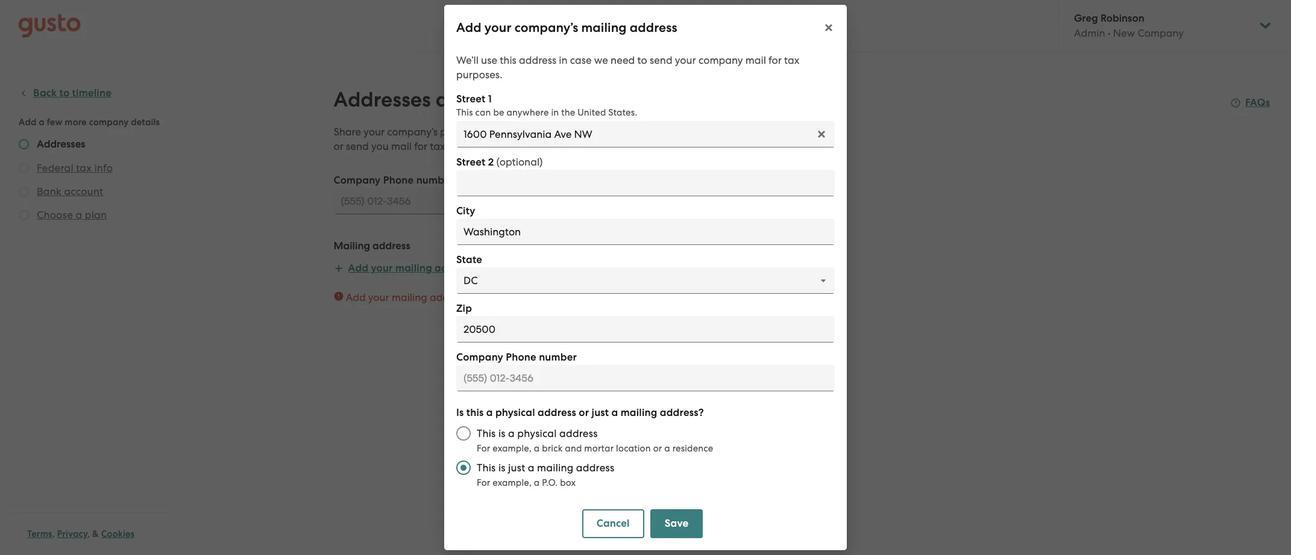 Task type: vqa. For each thing, say whether or not it's contained in the screenshot.
Your associated with Add your mailing address
yes



Task type: describe. For each thing, give the bounding box(es) containing it.
a left the residence
[[664, 444, 670, 455]]

mail inside the we'll use this address in case we need to send your company mail for tax purposes.
[[746, 54, 766, 66]]

we inside the we'll use this address in case we need to send your company mail for tax purposes.
[[594, 54, 608, 66]]

this inside the we'll use this address in case we need to send your company mail for tax purposes.
[[500, 54, 517, 66]]

mailing down company phone number phone field
[[621, 407, 657, 420]]

federal tax info
[[37, 162, 113, 174]]

federal tax info button
[[37, 161, 113, 175]]

phone for company phone number phone field
[[506, 351, 536, 364]]

2
[[488, 156, 494, 169]]

a down this is a physical address
[[534, 444, 540, 455]]

cancel button
[[582, 510, 644, 539]]

privacy
[[57, 529, 88, 540]]

add for add a few more company details
[[19, 117, 37, 128]]

anywhere
[[507, 107, 549, 118]]

and inside dialog main content element
[[565, 444, 582, 455]]

add a few more company details
[[19, 117, 160, 128]]

physical for is
[[517, 428, 557, 440]]

add your company's mailing address dialog
[[444, 5, 847, 551]]

add for add your mailing address to continue
[[346, 292, 366, 304]]

Company Phone number telephone field
[[456, 365, 835, 392]]

info
[[94, 162, 113, 174]]

addresses for addresses
[[37, 138, 85, 151]]

This is just a mailing address radio
[[450, 455, 477, 482]]

0 vertical spatial details
[[555, 87, 619, 112]]

add for add your company's mailing address
[[456, 20, 481, 36]]

your for add your company's mailing address
[[485, 20, 512, 36]]

faqs
[[1245, 96, 1270, 109]]

mailing address
[[334, 240, 410, 253]]

send inside the we'll use this address in case we need to send your company mail for tax purposes.
[[650, 54, 673, 66]]

1
[[488, 93, 492, 105]]

brick
[[542, 444, 563, 455]]

phone for (555) 012-3456 telephone field
[[383, 174, 414, 187]]

a inside button
[[76, 209, 82, 221]]

number for company phone number phone field
[[539, 351, 577, 364]]

share your company's phone number and address, in case we need to contact you or send you mail for tax purposes.
[[334, 126, 724, 153]]

1 vertical spatial just
[[508, 462, 525, 474]]

example, for a
[[493, 444, 532, 455]]

in inside 'share your company's phone number and address, in case we need to contact you or send you mail for tax purposes.'
[[577, 126, 586, 138]]

City field
[[456, 219, 835, 245]]

save for save and continue
[[487, 337, 511, 350]]

few
[[47, 117, 62, 128]]

physical for this
[[495, 407, 535, 420]]

company for company phone number phone field
[[456, 351, 503, 364]]

in inside the we'll use this address in case we need to send your company mail for tax purposes.
[[559, 54, 568, 66]]

back to timeline button
[[19, 86, 112, 101]]

we'll
[[456, 54, 479, 66]]

add for add your mailing address
[[348, 262, 368, 275]]

zip
[[456, 303, 472, 315]]

need inside the we'll use this address in case we need to send your company mail for tax purposes.
[[611, 54, 635, 66]]

1 , from the left
[[52, 529, 55, 540]]

bank account button
[[37, 184, 103, 199]]

back to timeline
[[33, 87, 112, 99]]

address?
[[660, 407, 704, 420]]

federal
[[37, 162, 73, 174]]

bank
[[37, 186, 61, 198]]

company phone number for company phone number phone field
[[456, 351, 577, 364]]

0 horizontal spatial you
[[371, 140, 389, 153]]

for inside the we'll use this address in case we need to send your company mail for tax purposes.
[[769, 54, 782, 66]]

continue inside button
[[536, 337, 578, 350]]

this is just a mailing address
[[477, 462, 615, 474]]

street for 1
[[456, 93, 486, 105]]

can
[[475, 107, 491, 118]]

choose a plan button
[[37, 208, 107, 222]]

residence
[[673, 444, 713, 455]]

united
[[578, 107, 606, 118]]

is this a physical address or just a mailing address?
[[456, 407, 704, 420]]

is for just
[[498, 462, 506, 474]]

location
[[616, 444, 651, 455]]

Street 2 field
[[456, 170, 835, 197]]

number inside 'share your company's phone number and address, in case we need to contact you or send you mail for tax purposes.'
[[473, 126, 510, 138]]

2 , from the left
[[88, 529, 90, 540]]

a right this is a physical address radio
[[508, 428, 515, 440]]

your for add your mailing address
[[371, 262, 393, 275]]

addresses list
[[19, 138, 167, 225]]

share
[[334, 126, 361, 138]]

or inside 'share your company's phone number and address, in case we need to contact you or send you mail for tax purposes.'
[[334, 140, 344, 153]]

add your mailing address to continue
[[346, 292, 523, 304]]

a up for example, a p.o. box
[[528, 462, 535, 474]]

&
[[92, 529, 99, 540]]

we inside 'share your company's phone number and address, in case we need to contact you or send you mail for tax purposes.'
[[612, 126, 626, 138]]

save for save
[[665, 518, 689, 531]]

plan
[[85, 209, 107, 221]]

choose a plan
[[37, 209, 107, 221]]

cancel
[[597, 518, 630, 531]]

tax inside 'share your company's phone number and address, in case we need to contact you or send you mail for tax purposes.'
[[430, 140, 445, 153]]

case inside 'share your company's phone number and address, in case we need to contact you or send you mail for tax purposes.'
[[588, 126, 610, 138]]

mail inside 'share your company's phone number and address, in case we need to contact you or send you mail for tax purposes.'
[[391, 140, 412, 153]]

addresses and contact details
[[334, 87, 619, 112]]

Zip field
[[456, 316, 835, 343]]

(555) 012-3456 telephone field
[[334, 188, 732, 215]]

company for (555) 012-3456 telephone field
[[334, 174, 381, 187]]

choose
[[37, 209, 73, 221]]

privacy link
[[57, 529, 88, 540]]

case inside the we'll use this address in case we need to send your company mail for tax purposes.
[[570, 54, 592, 66]]

number for (555) 012-3456 telephone field
[[416, 174, 454, 187]]

this inside street 1 this can be anywhere in the united states.
[[456, 107, 473, 118]]

street 1 this can be anywhere in the united states.
[[456, 93, 637, 118]]

This is a physical address radio
[[450, 421, 477, 447]]



Task type: locate. For each thing, give the bounding box(es) containing it.
your
[[485, 20, 512, 36], [675, 54, 696, 66], [364, 126, 385, 138], [371, 262, 393, 275], [368, 292, 389, 304]]

this left the can
[[456, 107, 473, 118]]

2 is from the top
[[498, 462, 506, 474]]

cookies
[[101, 529, 135, 540]]

company down zip
[[456, 351, 503, 364]]

mailing down "add your mailing address"
[[392, 292, 427, 304]]

0 vertical spatial case
[[570, 54, 592, 66]]

1 vertical spatial send
[[346, 140, 369, 153]]

address down is this a physical address or just a mailing address?
[[559, 428, 598, 440]]

add your mailing address
[[348, 262, 473, 275]]

the
[[561, 107, 575, 118]]

addresses down few
[[37, 138, 85, 151]]

street left the 2
[[456, 156, 486, 169]]

1 vertical spatial street
[[456, 156, 486, 169]]

1 horizontal spatial just
[[592, 407, 609, 420]]

is
[[456, 407, 464, 420]]

phone
[[440, 126, 471, 138]]

addresses inside list
[[37, 138, 85, 151]]

1 example, from the top
[[493, 444, 532, 455]]

in
[[559, 54, 568, 66], [551, 107, 559, 118], [577, 126, 586, 138]]

1 horizontal spatial tax
[[430, 140, 445, 153]]

addresses up share
[[334, 87, 431, 112]]

0 horizontal spatial details
[[131, 117, 160, 128]]

you
[[706, 126, 724, 138], [371, 140, 389, 153]]

0 vertical spatial for
[[769, 54, 782, 66]]

0 vertical spatial company phone number
[[334, 174, 454, 187]]

case down add your company's mailing address
[[570, 54, 592, 66]]

be
[[493, 107, 504, 118]]

address up "add your mailing address"
[[373, 240, 410, 253]]

box
[[560, 478, 576, 489]]

number down 'phone' at the left top of the page
[[416, 174, 454, 187]]

back
[[33, 87, 57, 99]]

2 example, from the top
[[493, 478, 532, 489]]

0 vertical spatial contact
[[479, 87, 550, 112]]

2 vertical spatial in
[[577, 126, 586, 138]]

need up states.
[[611, 54, 635, 66]]

purposes. inside 'share your company's phone number and address, in case we need to contact you or send you mail for tax purposes.'
[[448, 140, 494, 153]]

example, down this is a physical address
[[493, 444, 532, 455]]

for
[[769, 54, 782, 66], [414, 140, 428, 153]]

0 vertical spatial purposes.
[[456, 69, 502, 81]]

to inside button
[[59, 87, 70, 99]]

to inside 'share your company's phone number and address, in case we need to contact you or send you mail for tax purposes.'
[[656, 126, 665, 138]]

0 horizontal spatial mail
[[391, 140, 412, 153]]

0 vertical spatial continue
[[482, 292, 523, 304]]

case down 'united'
[[588, 126, 610, 138]]

1 vertical spatial mail
[[391, 140, 412, 153]]

2 vertical spatial tax
[[76, 162, 92, 174]]

0 vertical spatial just
[[592, 407, 609, 420]]

we'll use this address in case we need to send your company mail for tax purposes.
[[456, 54, 800, 81]]

city
[[456, 205, 475, 218]]

bank account
[[37, 186, 103, 198]]

1 horizontal spatial send
[[650, 54, 673, 66]]

this for this is a physical address
[[477, 428, 496, 440]]

0 vertical spatial this
[[456, 107, 473, 118]]

1 vertical spatial is
[[498, 462, 506, 474]]

company's
[[515, 20, 578, 36], [387, 126, 438, 138]]

0 horizontal spatial addresses
[[37, 138, 85, 151]]

street for 2
[[456, 156, 486, 169]]

0 vertical spatial we
[[594, 54, 608, 66]]

company inside the we'll use this address in case we need to send your company mail for tax purposes.
[[699, 54, 743, 66]]

1 vertical spatial tax
[[430, 140, 445, 153]]

mortar
[[584, 444, 614, 455]]

0 horizontal spatial company phone number
[[334, 174, 454, 187]]

terms , privacy , & cookies
[[27, 529, 135, 540]]

account
[[64, 186, 103, 198]]

2 for from the top
[[477, 478, 490, 489]]

add
[[456, 20, 481, 36], [19, 117, 37, 128], [348, 262, 368, 275], [346, 292, 366, 304]]

0 horizontal spatial company
[[334, 174, 381, 187]]

1 horizontal spatial for
[[769, 54, 782, 66]]

0 horizontal spatial save
[[487, 337, 511, 350]]

this is a physical address
[[477, 428, 598, 440]]

1 vertical spatial this
[[477, 428, 496, 440]]

account menu element
[[1059, 0, 1273, 51]]

is right this is a physical address radio
[[498, 428, 506, 440]]

need inside 'share your company's phone number and address, in case we need to contact you or send you mail for tax purposes.'
[[629, 126, 653, 138]]

just up for example, a p.o. box
[[508, 462, 525, 474]]

1 vertical spatial company phone number
[[456, 351, 577, 364]]

timeline
[[72, 87, 112, 99]]

a right is
[[486, 407, 493, 420]]

1 vertical spatial we
[[612, 126, 626, 138]]

address,
[[534, 126, 575, 138]]

save and continue
[[487, 337, 578, 350]]

cookies button
[[101, 527, 135, 542]]

home image
[[18, 14, 81, 38]]

0 horizontal spatial this
[[466, 407, 484, 420]]

company's for mailing
[[515, 20, 578, 36]]

company
[[699, 54, 743, 66], [89, 117, 129, 128]]

for example, a brick and mortar location or a residence
[[477, 444, 713, 455]]

just
[[592, 407, 609, 420], [508, 462, 525, 474]]

your inside 'share your company's phone number and address, in case we need to contact you or send you mail for tax purposes.'
[[364, 126, 385, 138]]

1 horizontal spatial number
[[473, 126, 510, 138]]

for up this is just a mailing address option
[[477, 444, 490, 455]]

1 horizontal spatial details
[[555, 87, 619, 112]]

for for this is just a mailing address
[[477, 478, 490, 489]]

company down share
[[334, 174, 381, 187]]

a left plan
[[76, 209, 82, 221]]

0 horizontal spatial contact
[[479, 87, 550, 112]]

your inside the we'll use this address in case we need to send your company mail for tax purposes.
[[675, 54, 696, 66]]

save
[[487, 337, 511, 350], [665, 518, 689, 531]]

1 horizontal spatial save
[[665, 518, 689, 531]]

is
[[498, 428, 506, 440], [498, 462, 506, 474]]

or right location
[[653, 444, 662, 455]]

0 vertical spatial company
[[334, 174, 381, 187]]

1 vertical spatial this
[[466, 407, 484, 420]]

address
[[630, 20, 677, 36], [519, 54, 557, 66], [373, 240, 410, 253], [435, 262, 473, 275], [430, 292, 467, 304], [538, 407, 576, 420], [559, 428, 598, 440], [576, 462, 615, 474]]

this up this is just a mailing address option
[[477, 428, 496, 440]]

for down this is a physical address radio
[[477, 478, 490, 489]]

details
[[555, 87, 619, 112], [131, 117, 160, 128]]

0 vertical spatial example,
[[493, 444, 532, 455]]

in down 'united'
[[577, 126, 586, 138]]

a
[[39, 117, 45, 128], [76, 209, 82, 221], [486, 407, 493, 420], [612, 407, 618, 420], [508, 428, 515, 440], [534, 444, 540, 455], [664, 444, 670, 455], [528, 462, 535, 474], [534, 478, 540, 489]]

add your company's mailing address
[[456, 20, 677, 36]]

0 horizontal spatial or
[[334, 140, 344, 153]]

purposes.
[[456, 69, 502, 81], [448, 140, 494, 153]]

1 vertical spatial company
[[89, 117, 129, 128]]

p.o.
[[542, 478, 558, 489]]

save button
[[650, 510, 703, 539]]

tax
[[784, 54, 800, 66], [430, 140, 445, 153], [76, 162, 92, 174]]

send inside 'share your company's phone number and address, in case we need to contact you or send you mail for tax purposes.'
[[346, 140, 369, 153]]

mailing
[[334, 240, 370, 253]]

address inside the we'll use this address in case we need to send your company mail for tax purposes.
[[519, 54, 557, 66]]

0 horizontal spatial tax
[[76, 162, 92, 174]]

faqs button
[[1231, 96, 1270, 110]]

mailing up p.o.
[[537, 462, 574, 474]]

to inside the we'll use this address in case we need to send your company mail for tax purposes.
[[638, 54, 647, 66]]

in down add your company's mailing address
[[559, 54, 568, 66]]

your for add your mailing address to continue
[[368, 292, 389, 304]]

address down for example, a brick and mortar location or a residence
[[576, 462, 615, 474]]

1 vertical spatial example,
[[493, 478, 532, 489]]

use
[[481, 54, 497, 66]]

, left &
[[88, 529, 90, 540]]

address up add your mailing address to continue
[[435, 262, 473, 275]]

0 vertical spatial need
[[611, 54, 635, 66]]

1 vertical spatial purposes.
[[448, 140, 494, 153]]

a left few
[[39, 117, 45, 128]]

1 horizontal spatial company's
[[515, 20, 578, 36]]

for
[[477, 444, 490, 455], [477, 478, 490, 489]]

,
[[52, 529, 55, 540], [88, 529, 90, 540]]

1 horizontal spatial this
[[500, 54, 517, 66]]

and inside button
[[514, 337, 533, 350]]

1 vertical spatial for
[[477, 478, 490, 489]]

1 horizontal spatial mail
[[746, 54, 766, 66]]

purposes. inside the we'll use this address in case we need to send your company mail for tax purposes.
[[456, 69, 502, 81]]

this
[[456, 107, 473, 118], [477, 428, 496, 440], [477, 462, 496, 474]]

street up the can
[[456, 93, 486, 105]]

for example, a p.o. box
[[477, 478, 576, 489]]

and
[[436, 87, 474, 112], [513, 126, 532, 138], [514, 337, 533, 350], [565, 444, 582, 455]]

phone inside dialog main content element
[[506, 351, 536, 364]]

2 vertical spatial or
[[653, 444, 662, 455]]

is up for example, a p.o. box
[[498, 462, 506, 474]]

for inside 'share your company's phone number and address, in case we need to contact you or send you mail for tax purposes.'
[[414, 140, 428, 153]]

1 vertical spatial phone
[[506, 351, 536, 364]]

street
[[456, 93, 486, 105], [456, 156, 486, 169]]

0 horizontal spatial company
[[89, 117, 129, 128]]

0 vertical spatial physical
[[495, 407, 535, 420]]

a up mortar
[[612, 407, 618, 420]]

0 vertical spatial number
[[473, 126, 510, 138]]

1 vertical spatial continue
[[536, 337, 578, 350]]

1 vertical spatial company
[[456, 351, 503, 364]]

this right the use
[[500, 54, 517, 66]]

1 vertical spatial or
[[579, 407, 589, 420]]

1 horizontal spatial we
[[612, 126, 626, 138]]

0 horizontal spatial ,
[[52, 529, 55, 540]]

need down states.
[[629, 126, 653, 138]]

or
[[334, 140, 344, 153], [579, 407, 589, 420], [653, 444, 662, 455]]

mailing
[[581, 20, 627, 36], [395, 262, 432, 275], [392, 292, 427, 304], [621, 407, 657, 420], [537, 462, 574, 474]]

0 vertical spatial is
[[498, 428, 506, 440]]

1 horizontal spatial addresses
[[334, 87, 431, 112]]

company
[[334, 174, 381, 187], [456, 351, 503, 364]]

your for share your company's phone number and address, in case we need to contact you or send you mail for tax purposes.
[[364, 126, 385, 138]]

1 horizontal spatial continue
[[536, 337, 578, 350]]

1 horizontal spatial ,
[[88, 529, 90, 540]]

company phone number for (555) 012-3456 telephone field
[[334, 174, 454, 187]]

1 horizontal spatial you
[[706, 126, 724, 138]]

1 horizontal spatial company phone number
[[456, 351, 577, 364]]

number down save and continue
[[539, 351, 577, 364]]

1 horizontal spatial contact
[[668, 126, 704, 138]]

tax inside the we'll use this address in case we need to send your company mail for tax purposes.
[[784, 54, 800, 66]]

0 vertical spatial you
[[706, 126, 724, 138]]

company inside dialog main content element
[[456, 351, 503, 364]]

this down this is a physical address radio
[[477, 462, 496, 474]]

to
[[638, 54, 647, 66], [59, 87, 70, 99], [656, 126, 665, 138], [470, 292, 480, 304]]

company's for phone
[[387, 126, 438, 138]]

or up for example, a brick and mortar location or a residence
[[579, 407, 589, 420]]

1 horizontal spatial or
[[579, 407, 589, 420]]

1 horizontal spatial company
[[699, 54, 743, 66]]

0 vertical spatial street
[[456, 93, 486, 105]]

in left the
[[551, 107, 559, 118]]

or down share
[[334, 140, 344, 153]]

0 vertical spatial addresses
[[334, 87, 431, 112]]

purposes. down 'phone' at the left top of the page
[[448, 140, 494, 153]]

1 vertical spatial contact
[[668, 126, 704, 138]]

states.
[[608, 107, 637, 118]]

company's inside dialog
[[515, 20, 578, 36]]

number
[[473, 126, 510, 138], [416, 174, 454, 187], [539, 351, 577, 364]]

addresses
[[334, 87, 431, 112], [37, 138, 85, 151]]

case
[[570, 54, 592, 66], [588, 126, 610, 138]]

0 horizontal spatial for
[[414, 140, 428, 153]]

mailing up the we'll use this address in case we need to send your company mail for tax purposes.
[[581, 20, 627, 36]]

contact
[[479, 87, 550, 112], [668, 126, 704, 138]]

0 vertical spatial for
[[477, 444, 490, 455]]

for for this is a physical address
[[477, 444, 490, 455]]

physical
[[495, 407, 535, 420], [517, 428, 557, 440]]

1 vertical spatial you
[[371, 140, 389, 153]]

physical up the brick at the left
[[517, 428, 557, 440]]

just up mortar
[[592, 407, 609, 420]]

(optional)
[[496, 156, 543, 168]]

purposes. down the use
[[456, 69, 502, 81]]

mailing up add your mailing address to continue
[[395, 262, 432, 275]]

address down "state"
[[430, 292, 467, 304]]

0 horizontal spatial send
[[346, 140, 369, 153]]

1 vertical spatial for
[[414, 140, 428, 153]]

0 vertical spatial send
[[650, 54, 673, 66]]

continue
[[482, 292, 523, 304], [536, 337, 578, 350]]

street 2 (optional)
[[456, 156, 543, 169]]

1 vertical spatial company's
[[387, 126, 438, 138]]

0 vertical spatial tax
[[784, 54, 800, 66]]

dialog main content element
[[444, 46, 847, 551]]

need
[[611, 54, 635, 66], [629, 126, 653, 138]]

, left privacy
[[52, 529, 55, 540]]

2 vertical spatial this
[[477, 462, 496, 474]]

a left p.o.
[[534, 478, 540, 489]]

we down states.
[[612, 126, 626, 138]]

company's inside 'share your company's phone number and address, in case we need to contact you or send you mail for tax purposes.'
[[387, 126, 438, 138]]

1 is from the top
[[498, 428, 506, 440]]

1 horizontal spatial company
[[456, 351, 503, 364]]

1 horizontal spatial phone
[[506, 351, 536, 364]]

2 horizontal spatial tax
[[784, 54, 800, 66]]

physical up this is a physical address
[[495, 407, 535, 420]]

1 vertical spatial number
[[416, 174, 454, 187]]

0 horizontal spatial company's
[[387, 126, 438, 138]]

address up the we'll use this address in case we need to send your company mail for tax purposes.
[[630, 20, 677, 36]]

Street 1 field
[[456, 121, 835, 148]]

1 for from the top
[[477, 444, 490, 455]]

2 street from the top
[[456, 156, 486, 169]]

2 horizontal spatial or
[[653, 444, 662, 455]]

we down add your company's mailing address
[[594, 54, 608, 66]]

tax inside federal tax info button
[[76, 162, 92, 174]]

example,
[[493, 444, 532, 455], [493, 478, 532, 489]]

mail
[[746, 54, 766, 66], [391, 140, 412, 153]]

terms link
[[27, 529, 52, 540]]

street inside street 1 this can be anywhere in the united states.
[[456, 93, 486, 105]]

save inside dialog main content element
[[665, 518, 689, 531]]

1 vertical spatial in
[[551, 107, 559, 118]]

0 vertical spatial in
[[559, 54, 568, 66]]

0 horizontal spatial phone
[[383, 174, 414, 187]]

0 vertical spatial or
[[334, 140, 344, 153]]

1 vertical spatial physical
[[517, 428, 557, 440]]

contact inside 'share your company's phone number and address, in case we need to contact you or send you mail for tax purposes.'
[[668, 126, 704, 138]]

company phone number
[[334, 174, 454, 187], [456, 351, 577, 364]]

this right is
[[466, 407, 484, 420]]

we
[[594, 54, 608, 66], [612, 126, 626, 138]]

address down add your company's mailing address
[[519, 54, 557, 66]]

0 horizontal spatial we
[[594, 54, 608, 66]]

1 vertical spatial addresses
[[37, 138, 85, 151]]

number inside dialog main content element
[[539, 351, 577, 364]]

this for this is just a mailing address
[[477, 462, 496, 474]]

0 horizontal spatial just
[[508, 462, 525, 474]]

0 vertical spatial this
[[500, 54, 517, 66]]

and inside 'share your company's phone number and address, in case we need to contact you or send you mail for tax purposes.'
[[513, 126, 532, 138]]

1 vertical spatial need
[[629, 126, 653, 138]]

company phone number inside dialog main content element
[[456, 351, 577, 364]]

0 horizontal spatial continue
[[482, 292, 523, 304]]

1 street from the top
[[456, 93, 486, 105]]

1 vertical spatial save
[[665, 518, 689, 531]]

save and continue button
[[473, 329, 592, 358]]

is for a
[[498, 428, 506, 440]]

more
[[65, 117, 87, 128]]

state
[[456, 254, 482, 266]]

in inside street 1 this can be anywhere in the united states.
[[551, 107, 559, 118]]

address up this is a physical address
[[538, 407, 576, 420]]

add inside dialog
[[456, 20, 481, 36]]

addresses for addresses and contact details
[[334, 87, 431, 112]]

example, down the this is just a mailing address
[[493, 478, 532, 489]]

1 vertical spatial details
[[131, 117, 160, 128]]

example, for just
[[493, 478, 532, 489]]

this
[[500, 54, 517, 66], [466, 407, 484, 420]]

terms
[[27, 529, 52, 540]]

number down be
[[473, 126, 510, 138]]



